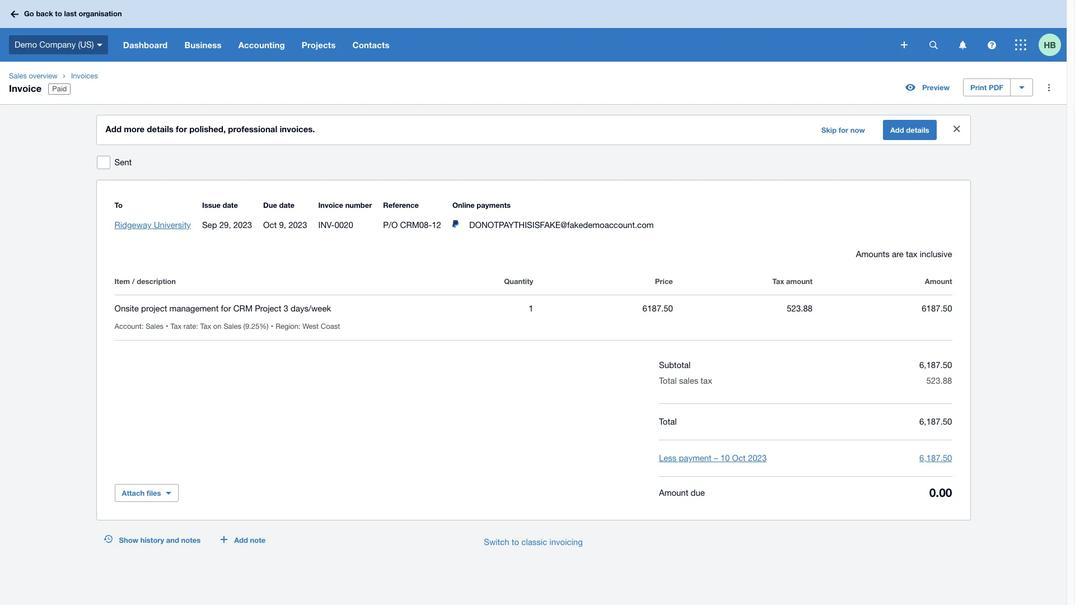 Task type: vqa. For each thing, say whether or not it's contained in the screenshot.


Task type: locate. For each thing, give the bounding box(es) containing it.
hb
[[1044, 39, 1057, 50]]

svg image up print pdf button
[[959, 41, 967, 49]]

svg image
[[11, 10, 18, 18], [1016, 39, 1027, 50], [959, 41, 967, 49], [988, 41, 996, 49], [901, 41, 908, 48]]

tax for tax rate : tax on sales (9.25%)
[[171, 322, 182, 331]]

1 : from the left
[[142, 322, 144, 331]]

add left more
[[106, 124, 122, 134]]

invoicing
[[550, 537, 583, 547]]

1 horizontal spatial date
[[279, 201, 295, 210]]

p/o crm08-12
[[383, 220, 441, 230]]

0 horizontal spatial svg image
[[97, 44, 102, 46]]

1 horizontal spatial details
[[907, 126, 930, 134]]

1 vertical spatial total
[[659, 417, 677, 426]]

1 vertical spatial 6,187.50
[[920, 417, 953, 426]]

inclusive
[[920, 249, 953, 259]]

quantity column header
[[394, 275, 534, 288]]

tax left on
[[200, 322, 211, 331]]

6187.50 cell down price column header
[[534, 302, 673, 315]]

total
[[659, 376, 677, 385], [659, 417, 677, 426]]

1 vertical spatial tax
[[701, 376, 713, 385]]

total for total sales tax
[[659, 376, 677, 385]]

2 row from the top
[[115, 295, 953, 341]]

to right switch
[[512, 537, 519, 547]]

tax right are
[[907, 249, 918, 259]]

invoice down "sales overview" link
[[9, 82, 42, 94]]

donotpaythisisfake@fakedemoaccount.com
[[469, 220, 654, 230]]

tax rate : tax on sales (9.25%)
[[171, 322, 269, 331]]

0 vertical spatial invoice
[[9, 82, 42, 94]]

1 horizontal spatial add
[[234, 536, 248, 545]]

0 vertical spatial oct
[[263, 220, 277, 230]]

polished,
[[189, 124, 226, 134]]

accounting
[[238, 40, 285, 50]]

1 horizontal spatial oct
[[733, 453, 746, 463]]

sales right on
[[224, 322, 241, 331]]

svg image right (us)
[[97, 44, 102, 46]]

svg image left go
[[11, 10, 18, 18]]

0 vertical spatial 523.88
[[787, 304, 813, 313]]

sales
[[9, 72, 27, 80], [146, 322, 164, 331], [224, 322, 241, 331]]

:
[[142, 322, 144, 331], [196, 322, 198, 331], [299, 322, 301, 331]]

3
[[284, 304, 288, 313]]

details right more
[[147, 124, 174, 134]]

523.88 inside 523.88 cell
[[787, 304, 813, 313]]

skip
[[822, 126, 837, 134]]

1 cell from the left
[[115, 322, 171, 331]]

management
[[170, 304, 219, 313]]

cell containing tax rate
[[171, 322, 276, 331]]

amount due
[[659, 488, 705, 497]]

add details
[[891, 126, 930, 134]]

1 vertical spatial amount
[[659, 488, 689, 497]]

amount left due at the right bottom
[[659, 488, 689, 497]]

region
[[276, 322, 299, 331]]

price column header
[[534, 275, 673, 288]]

item / description column header
[[115, 275, 394, 288]]

total down subtotal
[[659, 376, 677, 385]]

sales down project
[[146, 322, 164, 331]]

more invoice options image
[[1038, 76, 1061, 99]]

2 vertical spatial 6,187.50
[[920, 453, 953, 463]]

1 vertical spatial invoice
[[319, 201, 343, 210]]

projects
[[302, 40, 336, 50]]

6187.50 down inclusive
[[922, 304, 953, 313]]

date for 9,
[[279, 201, 295, 210]]

on
[[213, 322, 222, 331]]

sales overview
[[9, 72, 58, 80]]

1 horizontal spatial to
[[512, 537, 519, 547]]

1 horizontal spatial invoice
[[319, 201, 343, 210]]

cell down project
[[115, 322, 171, 331]]

row containing item / description
[[115, 275, 953, 295]]

contacts
[[353, 40, 390, 50]]

2 cell from the left
[[171, 322, 276, 331]]

6187.50 down price
[[643, 304, 673, 313]]

2 date from the left
[[279, 201, 295, 210]]

6187.50 cell
[[534, 302, 673, 315], [813, 302, 953, 315]]

invoices.
[[280, 124, 315, 134]]

0 horizontal spatial 523.88
[[787, 304, 813, 313]]

1 horizontal spatial 6187.50
[[922, 304, 953, 313]]

to
[[55, 9, 62, 18], [512, 537, 519, 547]]

2 horizontal spatial for
[[839, 126, 849, 134]]

ridgeway
[[115, 220, 152, 230]]

: down project
[[142, 322, 144, 331]]

3 : from the left
[[299, 322, 301, 331]]

0 horizontal spatial 6187.50
[[643, 304, 673, 313]]

details left close icon
[[907, 126, 930, 134]]

sales overview link
[[4, 71, 62, 82]]

6,187.50 for total
[[920, 417, 953, 426]]

item
[[115, 277, 130, 286]]

account
[[115, 322, 142, 331]]

table
[[115, 261, 953, 341]]

cell down "onsite project management for crm project 3 days/week"
[[171, 322, 276, 331]]

professional
[[228, 124, 278, 134]]

0 horizontal spatial 2023
[[233, 220, 252, 230]]

attach files button
[[115, 484, 178, 502]]

/
[[132, 277, 135, 286]]

cell containing account
[[115, 322, 171, 331]]

1 horizontal spatial :
[[196, 322, 198, 331]]

details
[[147, 124, 174, 134], [907, 126, 930, 134]]

1 vertical spatial oct
[[733, 453, 746, 463]]

0 horizontal spatial invoice
[[9, 82, 42, 94]]

tax left rate
[[171, 322, 182, 331]]

go back to last organisation link
[[7, 4, 129, 24]]

0 horizontal spatial add
[[106, 124, 122, 134]]

1 horizontal spatial amount
[[926, 277, 953, 286]]

1
[[529, 304, 534, 313]]

1 horizontal spatial sales
[[146, 322, 164, 331]]

price
[[655, 277, 673, 286]]

sep 29, 2023
[[202, 220, 252, 230]]

demo company (us) button
[[0, 28, 115, 62]]

invoice for invoice number
[[319, 201, 343, 210]]

switch to classic invoicing button
[[475, 531, 592, 554]]

1 horizontal spatial tax
[[907, 249, 918, 259]]

: for account
[[142, 322, 144, 331]]

for for add more details for polished, professional invoices.
[[176, 124, 187, 134]]

0 vertical spatial tax
[[907, 249, 918, 259]]

0 horizontal spatial amount
[[659, 488, 689, 497]]

business
[[185, 40, 222, 50]]

tax left amount
[[773, 277, 785, 286]]

payments
[[477, 201, 511, 210]]

svg image inside go back to last organisation link
[[11, 10, 18, 18]]

crm08-
[[400, 220, 432, 230]]

0 horizontal spatial date
[[223, 201, 238, 210]]

banner
[[0, 0, 1067, 62]]

onsite project management for crm project 3 days/week cell
[[115, 302, 394, 315]]

add more details for polished, professional invoices.
[[106, 124, 315, 134]]

1 horizontal spatial 6187.50 cell
[[813, 302, 953, 315]]

oct 9, 2023
[[263, 220, 307, 230]]

tax inside column header
[[773, 277, 785, 286]]

0 horizontal spatial 6187.50 cell
[[534, 302, 673, 315]]

: for region
[[299, 322, 301, 331]]

tax right sales
[[701, 376, 713, 385]]

go
[[24, 9, 34, 18]]

skip for now button
[[815, 121, 872, 139]]

0 vertical spatial total
[[659, 376, 677, 385]]

523.88 cell
[[673, 302, 813, 315]]

tax
[[773, 277, 785, 286], [171, 322, 182, 331], [200, 322, 211, 331]]

0 vertical spatial to
[[55, 9, 62, 18]]

preview button
[[899, 78, 957, 96]]

number
[[345, 201, 372, 210]]

0 horizontal spatial for
[[176, 124, 187, 134]]

onsite
[[115, 304, 139, 313]]

region : west coast
[[276, 322, 340, 331]]

rate
[[184, 322, 196, 331]]

add left the note
[[234, 536, 248, 545]]

1 horizontal spatial svg image
[[930, 41, 938, 49]]

details inside add details button
[[907, 126, 930, 134]]

date right issue
[[223, 201, 238, 210]]

0 horizontal spatial details
[[147, 124, 174, 134]]

add for add details
[[891, 126, 905, 134]]

issue
[[202, 201, 221, 210]]

row down quantity
[[115, 295, 953, 341]]

invoices link
[[67, 71, 102, 82]]

1 date from the left
[[223, 201, 238, 210]]

invoice up inv-
[[319, 201, 343, 210]]

date for 29,
[[223, 201, 238, 210]]

navigation
[[115, 28, 894, 62]]

29,
[[219, 220, 231, 230]]

subtotal
[[659, 360, 691, 370]]

svg image
[[930, 41, 938, 49], [97, 44, 102, 46]]

0 horizontal spatial tax
[[171, 322, 182, 331]]

date right due
[[279, 201, 295, 210]]

for left polished,
[[176, 124, 187, 134]]

svg image up the preview
[[930, 41, 938, 49]]

2023 right 29,
[[233, 220, 252, 230]]

organisation
[[79, 9, 122, 18]]

oct left 9,
[[263, 220, 277, 230]]

: down management
[[196, 322, 198, 331]]

cell containing region
[[276, 322, 345, 331]]

2 horizontal spatial add
[[891, 126, 905, 134]]

1 vertical spatial to
[[512, 537, 519, 547]]

6187.50
[[643, 304, 673, 313], [922, 304, 953, 313]]

for inside button
[[839, 126, 849, 134]]

0 horizontal spatial tax
[[701, 376, 713, 385]]

row
[[115, 275, 953, 295], [115, 295, 953, 341]]

cell down "days/week"
[[276, 322, 345, 331]]

ridgeway university link
[[115, 220, 191, 230]]

add right now
[[891, 126, 905, 134]]

total up less
[[659, 417, 677, 426]]

1 cell
[[394, 302, 534, 315]]

due
[[691, 488, 705, 497]]

3 cell from the left
[[276, 322, 345, 331]]

sales left 'overview'
[[9, 72, 27, 80]]

invoice for invoice
[[9, 82, 42, 94]]

2023 right 9,
[[289, 220, 307, 230]]

2023 for oct 9, 2023
[[289, 220, 307, 230]]

navigation containing dashboard
[[115, 28, 894, 62]]

1 total from the top
[[659, 376, 677, 385]]

for left crm
[[221, 304, 231, 313]]

6187.50 cell down amount 'column header'
[[813, 302, 953, 315]]

2 total from the top
[[659, 417, 677, 426]]

6,187.50
[[920, 360, 953, 370], [920, 417, 953, 426], [920, 453, 953, 463]]

1 horizontal spatial 523.88
[[927, 376, 953, 385]]

0 horizontal spatial to
[[55, 9, 62, 18]]

onsite project management for crm project 3 days/week
[[115, 304, 331, 313]]

row up the 1
[[115, 275, 953, 295]]

amount inside 'column header'
[[926, 277, 953, 286]]

1 row from the top
[[115, 275, 953, 295]]

9,
[[279, 220, 286, 230]]

1 horizontal spatial for
[[221, 304, 231, 313]]

2 : from the left
[[196, 322, 198, 331]]

for left now
[[839, 126, 849, 134]]

table containing onsite project management for crm project 3 days/week
[[115, 261, 953, 341]]

0 vertical spatial row
[[115, 275, 953, 295]]

1 horizontal spatial 2023
[[289, 220, 307, 230]]

0 vertical spatial amount
[[926, 277, 953, 286]]

2 horizontal spatial tax
[[773, 277, 785, 286]]

show history and notes button
[[97, 531, 207, 549]]

amount down inclusive
[[926, 277, 953, 286]]

2 horizontal spatial :
[[299, 322, 301, 331]]

0 horizontal spatial :
[[142, 322, 144, 331]]

: left west
[[299, 322, 301, 331]]

date
[[223, 201, 238, 210], [279, 201, 295, 210]]

2023 right 10
[[748, 453, 767, 463]]

oct right 10
[[733, 453, 746, 463]]

navigation inside banner
[[115, 28, 894, 62]]

to left 'last' at the top of the page
[[55, 9, 62, 18]]

12
[[432, 220, 441, 230]]

for inside cell
[[221, 304, 231, 313]]

inv-0020
[[319, 220, 353, 230]]

cell
[[115, 322, 171, 331], [171, 322, 276, 331], [276, 322, 345, 331]]

0 vertical spatial 6,187.50
[[920, 360, 953, 370]]

1 vertical spatial row
[[115, 295, 953, 341]]



Task type: describe. For each thing, give the bounding box(es) containing it.
due
[[263, 201, 277, 210]]

p/o
[[383, 220, 398, 230]]

less payment – 10 oct 2023
[[659, 453, 767, 463]]

switch to classic invoicing
[[484, 537, 583, 547]]

overview
[[29, 72, 58, 80]]

are
[[893, 249, 904, 259]]

10
[[721, 453, 730, 463]]

tax for tax amount
[[773, 277, 785, 286]]

tax amount column header
[[673, 275, 813, 288]]

amounts are tax inclusive
[[857, 249, 953, 259]]

university
[[154, 220, 191, 230]]

(9.25%)
[[243, 322, 269, 331]]

2 6187.50 cell from the left
[[813, 302, 953, 315]]

2 6187.50 from the left
[[922, 304, 953, 313]]

svg image up pdf
[[988, 41, 996, 49]]

project
[[141, 304, 167, 313]]

6,187.50 for subtotal
[[920, 360, 953, 370]]

files
[[147, 489, 161, 498]]

(us)
[[78, 40, 94, 49]]

tax for are
[[907, 249, 918, 259]]

issue date
[[202, 201, 238, 210]]

row containing onsite project management for crm project 3 days/week
[[115, 295, 953, 341]]

attach files
[[122, 489, 161, 498]]

total for total
[[659, 417, 677, 426]]

quantity
[[504, 277, 534, 286]]

item / description
[[115, 277, 176, 286]]

coast
[[321, 322, 340, 331]]

pdf
[[989, 83, 1004, 92]]

back
[[36, 9, 53, 18]]

add more details for polished, professional invoices. status
[[97, 115, 971, 145]]

payment
[[679, 453, 712, 463]]

business button
[[176, 28, 230, 62]]

demo company (us)
[[15, 40, 94, 49]]

1 horizontal spatial tax
[[200, 322, 211, 331]]

print pdf button
[[964, 78, 1011, 96]]

0 horizontal spatial sales
[[9, 72, 27, 80]]

close image
[[946, 118, 968, 140]]

print pdf
[[971, 83, 1004, 92]]

project
[[255, 304, 281, 313]]

total sales tax
[[659, 376, 713, 385]]

2023 for sep 29, 2023
[[233, 220, 252, 230]]

add for add note
[[234, 536, 248, 545]]

west
[[303, 322, 319, 331]]

banner containing hb
[[0, 0, 1067, 62]]

crm
[[234, 304, 253, 313]]

contacts button
[[344, 28, 398, 62]]

svg image up preview button
[[901, 41, 908, 48]]

and
[[166, 536, 179, 545]]

account : sales
[[115, 322, 164, 331]]

hb button
[[1039, 28, 1067, 62]]

add for add more details for polished, professional invoices.
[[106, 124, 122, 134]]

paid
[[52, 85, 67, 93]]

add note
[[234, 536, 266, 545]]

preview
[[923, 83, 950, 92]]

company
[[39, 40, 76, 49]]

projects button
[[293, 28, 344, 62]]

1 6187.50 from the left
[[643, 304, 673, 313]]

classic
[[522, 537, 548, 547]]

dashboard
[[123, 40, 168, 50]]

inv-
[[319, 220, 335, 230]]

invoice number
[[319, 201, 372, 210]]

1 6187.50 cell from the left
[[534, 302, 673, 315]]

svg image inside "demo company (us)" popup button
[[97, 44, 102, 46]]

amount for amount
[[926, 277, 953, 286]]

online payments
[[453, 201, 511, 210]]

for for onsite project management for crm project 3 days/week
[[221, 304, 231, 313]]

add note button
[[214, 531, 272, 549]]

to
[[115, 201, 123, 210]]

amount for amount due
[[659, 488, 689, 497]]

invoices
[[71, 72, 98, 80]]

to inside go back to last organisation link
[[55, 9, 62, 18]]

amounts
[[857, 249, 890, 259]]

show history and notes
[[119, 536, 201, 545]]

online
[[453, 201, 475, 210]]

2 horizontal spatial 2023
[[748, 453, 767, 463]]

reference
[[383, 201, 419, 210]]

demo
[[15, 40, 37, 49]]

amount
[[787, 277, 813, 286]]

go back to last organisation
[[24, 9, 122, 18]]

now
[[851, 126, 866, 134]]

to inside switch to classic invoicing button
[[512, 537, 519, 547]]

0.00
[[930, 486, 953, 500]]

sales
[[679, 376, 699, 385]]

2 horizontal spatial sales
[[224, 322, 241, 331]]

ridgeway university
[[115, 220, 191, 230]]

description
[[137, 277, 176, 286]]

less
[[659, 453, 677, 463]]

0 horizontal spatial oct
[[263, 220, 277, 230]]

dashboard link
[[115, 28, 176, 62]]

attach
[[122, 489, 145, 498]]

more
[[124, 124, 145, 134]]

last
[[64, 9, 77, 18]]

svg image left hb
[[1016, 39, 1027, 50]]

days/week
[[291, 304, 331, 313]]

add details button
[[884, 120, 937, 140]]

tax for sales
[[701, 376, 713, 385]]

amount column header
[[813, 275, 953, 288]]

switch
[[484, 537, 510, 547]]

sep
[[202, 220, 217, 230]]

accounting button
[[230, 28, 293, 62]]

1 vertical spatial 523.88
[[927, 376, 953, 385]]

note
[[250, 536, 266, 545]]



